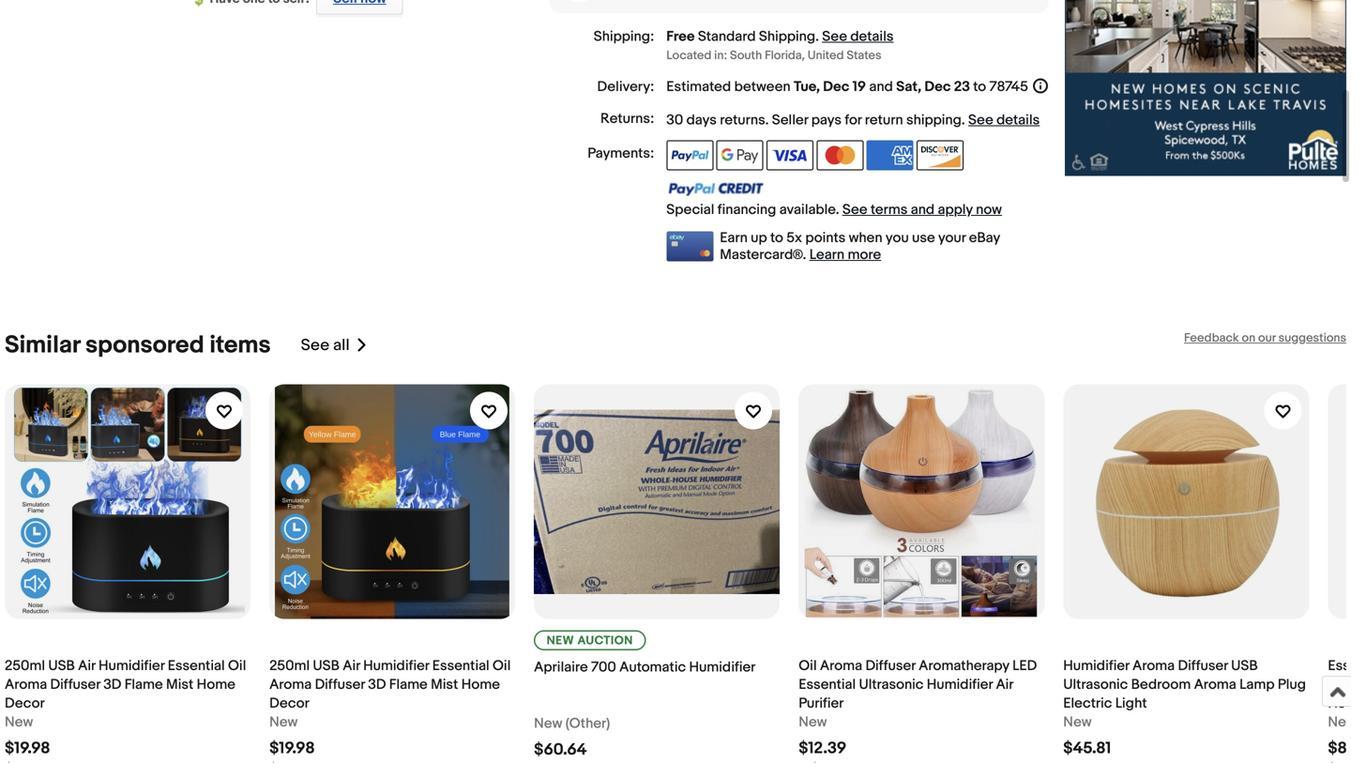Task type: locate. For each thing, give the bounding box(es) containing it.
decor up $19.98 text box on the bottom
[[5, 695, 45, 712]]

south
[[730, 48, 763, 63]]

ebay
[[970, 230, 1001, 246]]

250ml up $19.98 text field
[[270, 658, 310, 675]]

2 new text field from the left
[[270, 713, 298, 732]]

new down electric
[[1064, 714, 1092, 731]]

$19.98 for $19.98 text field
[[270, 739, 315, 759]]

$8. text field
[[1329, 739, 1352, 759]]

0 horizontal spatial see details link
[[823, 28, 894, 45]]

1 250ml from the left
[[5, 658, 45, 675]]

3 oil from the left
[[799, 658, 817, 675]]

essential
[[168, 658, 225, 675], [433, 658, 490, 675], [799, 676, 856, 693]]

2 home from the left
[[462, 676, 500, 693]]

returns
[[720, 112, 766, 129]]

new text field up $19.98 text field
[[270, 713, 298, 732]]

auction
[[578, 634, 634, 648]]

3d
[[103, 676, 121, 693], [368, 676, 386, 693]]

new
[[547, 634, 575, 648]]

0 horizontal spatial to
[[771, 230, 784, 246]]

new auction
[[547, 634, 634, 648]]

.
[[816, 28, 819, 45], [766, 112, 769, 129], [962, 112, 966, 129]]

ultrasonic down the aromatherapy
[[859, 676, 924, 693]]

florida,
[[765, 48, 805, 63]]

1 horizontal spatial to
[[974, 78, 987, 95]]

humidifier
[[99, 658, 165, 675], [363, 658, 429, 675], [1064, 658, 1130, 675], [690, 659, 756, 676], [927, 676, 993, 693]]

and
[[870, 78, 894, 95], [911, 201, 935, 218]]

New text field
[[5, 713, 33, 732], [270, 713, 298, 732], [799, 713, 828, 732], [1064, 713, 1092, 732]]

1 decor from the left
[[5, 695, 45, 712]]

new text field for $12.39 text field
[[799, 713, 828, 732]]

1 horizontal spatial air
[[343, 658, 360, 675]]

0 horizontal spatial flame
[[125, 676, 163, 693]]

see up united
[[823, 28, 848, 45]]

air inside oil aroma diffuser aromatherapy led essential ultrasonic humidifier air purifier new $12.39
[[997, 676, 1014, 693]]

250ml for $19.98 text box on the bottom
[[5, 658, 45, 675]]

decor for $19.98 text box on the bottom
[[5, 695, 45, 712]]

1 dec from the left
[[824, 78, 850, 95]]

$19.98
[[5, 739, 50, 759], [270, 739, 315, 759]]

250ml for $19.98 text field
[[270, 658, 310, 675]]

1 horizontal spatial and
[[911, 201, 935, 218]]

aprilaire 700 automatic humidifier
[[534, 659, 756, 676]]

See all text field
[[301, 336, 350, 355]]

decor up $19.98 text field
[[270, 695, 310, 712]]

1 horizontal spatial details
[[997, 112, 1040, 129]]

new up $60.64 text field
[[534, 715, 563, 732]]

2 250ml from the left
[[270, 658, 310, 675]]

aroma for $19.98 text box on the bottom
[[5, 676, 47, 693]]

mist
[[166, 676, 194, 693], [431, 676, 458, 693]]

0 horizontal spatial usb
[[48, 658, 75, 675]]

0 horizontal spatial essential
[[168, 658, 225, 675]]

30 days returns . seller pays for return shipping . see details
[[667, 112, 1040, 129]]

mist for $19.98 text field
[[431, 676, 458, 693]]

250ml up $19.98 text box on the bottom
[[5, 658, 45, 675]]

1 vertical spatial see details link
[[969, 112, 1040, 129]]

details
[[851, 28, 894, 45], [997, 112, 1040, 129]]

new text field down purifier
[[799, 713, 828, 732]]

1 vertical spatial and
[[911, 201, 935, 218]]

similar
[[5, 331, 80, 360]]

air for $19.98 text field
[[343, 658, 360, 675]]

aroma
[[820, 658, 863, 675], [1133, 658, 1176, 675], [5, 676, 47, 693], [270, 676, 312, 693], [1195, 676, 1237, 693]]

1 mist from the left
[[166, 676, 194, 693]]

2 horizontal spatial oil
[[799, 658, 817, 675]]

1 horizontal spatial usb
[[313, 658, 340, 675]]

esse
[[1329, 658, 1352, 675]]

ultrasonic inside humidifier aroma diffuser usb ultrasonic bedroom aroma lamp plug electric light new $45.81
[[1064, 676, 1129, 693]]

1 horizontal spatial 250ml
[[270, 658, 310, 675]]

days
[[687, 112, 717, 129]]

seller
[[772, 112, 809, 129]]

1 oil from the left
[[228, 658, 246, 675]]

sponsored
[[85, 331, 204, 360]]

ultrasonic
[[859, 676, 924, 693], [1064, 676, 1129, 693]]

. inside free standard shipping . see details located in: south florida, united states
[[816, 28, 819, 45]]

1 horizontal spatial home
[[462, 676, 500, 693]]

0 vertical spatial and
[[870, 78, 894, 95]]

more
[[848, 246, 882, 263]]

2 mist from the left
[[431, 676, 458, 693]]

shipping
[[907, 112, 962, 129]]

1 horizontal spatial ultrasonic
[[1064, 676, 1129, 693]]

2 oil from the left
[[493, 658, 511, 675]]

0 horizontal spatial and
[[870, 78, 894, 95]]

3 new text field from the left
[[799, 713, 828, 732]]

new inside new (other) $60.64
[[534, 715, 563, 732]]

aprilaire
[[534, 659, 588, 676]]

new up $8. text box at the bottom of the page
[[1329, 714, 1352, 731]]

see up when
[[843, 201, 868, 218]]

feedback on our suggestions
[[1185, 331, 1347, 346]]

earn
[[720, 230, 748, 246]]

dec left 23
[[925, 78, 951, 95]]

usb up lamp
[[1232, 658, 1259, 675]]

shipping:
[[594, 28, 655, 45]]

2 $19.98 from the left
[[270, 739, 315, 759]]

aroma left lamp
[[1195, 676, 1237, 693]]

humidifier aroma diffuser usb ultrasonic bedroom aroma lamp plug electric light new $45.81
[[1064, 658, 1307, 759]]

details up 'states' on the top right of the page
[[851, 28, 894, 45]]

0 horizontal spatial oil
[[228, 658, 246, 675]]

2 250ml usb air humidifier essential oil aroma diffuser 3d flame mist home decor new $19.98 from the left
[[270, 658, 511, 759]]

new text field down electric
[[1064, 713, 1092, 732]]

. left seller
[[766, 112, 769, 129]]

see details link
[[823, 28, 894, 45], [969, 112, 1040, 129]]

all
[[333, 336, 350, 355]]

1 horizontal spatial 3d
[[368, 676, 386, 693]]

2 usb from the left
[[313, 658, 340, 675]]

when
[[849, 230, 883, 246]]

2 horizontal spatial essential
[[799, 676, 856, 693]]

2 horizontal spatial usb
[[1232, 658, 1259, 675]]

return
[[865, 112, 904, 129]]

0 horizontal spatial 250ml usb air humidifier essential oil aroma diffuser 3d flame mist home decor new $19.98
[[5, 658, 246, 759]]

0 vertical spatial details
[[851, 28, 894, 45]]

to left 5x
[[771, 230, 784, 246]]

0 horizontal spatial ultrasonic
[[859, 676, 924, 693]]

1 new text field from the left
[[5, 713, 33, 732]]

estimated
[[667, 78, 732, 95]]

0 horizontal spatial 3d
[[103, 676, 121, 693]]

0 horizontal spatial 250ml
[[5, 658, 45, 675]]

1 3d from the left
[[103, 676, 121, 693]]

New text field
[[1329, 713, 1352, 732]]

1 horizontal spatial decor
[[270, 695, 310, 712]]

google pay image
[[717, 140, 764, 170]]

250ml usb air humidifier essential oil aroma diffuser 3d flame mist home decor new $19.98
[[5, 658, 246, 759], [270, 658, 511, 759]]

. down 23
[[962, 112, 966, 129]]

aroma for $45.81 text field
[[1195, 676, 1237, 693]]

0 horizontal spatial home
[[197, 676, 236, 693]]

ultrasonic up electric
[[1064, 676, 1129, 693]]

$45.81 text field
[[1064, 739, 1112, 759]]

usb up $19.98 text field
[[313, 658, 340, 675]]

2 flame from the left
[[389, 676, 428, 693]]

3 usb from the left
[[1232, 658, 1259, 675]]

250ml
[[5, 658, 45, 675], [270, 658, 310, 675]]

1 flame from the left
[[125, 676, 163, 693]]

aroma up $19.98 text field
[[270, 676, 312, 693]]

new text field for $19.98 text field
[[270, 713, 298, 732]]

aroma for $19.98 text field
[[270, 676, 312, 693]]

see left all
[[301, 336, 330, 355]]

4 new text field from the left
[[1064, 713, 1092, 732]]

1 horizontal spatial dec
[[925, 78, 951, 95]]

dec left 19
[[824, 78, 850, 95]]

usb for $19.98 text field
[[313, 658, 340, 675]]

$19.98 for $19.98 text box on the bottom
[[5, 739, 50, 759]]

oil for $19.98 text field
[[493, 658, 511, 675]]

and for 19
[[870, 78, 894, 95]]

1 horizontal spatial mist
[[431, 676, 458, 693]]

$8.
[[1329, 739, 1352, 759]]

$45.81
[[1064, 739, 1112, 759]]

0 horizontal spatial air
[[78, 658, 95, 675]]

diffuser inside oil aroma diffuser aromatherapy led essential ultrasonic humidifier air purifier new $12.39
[[866, 658, 916, 675]]

and right 19
[[870, 78, 894, 95]]

(other)
[[566, 715, 610, 732]]

in:
[[715, 48, 728, 63]]

ultrasonic inside oil aroma diffuser aromatherapy led essential ultrasonic humidifier air purifier new $12.39
[[859, 676, 924, 693]]

home for $19.98 text field
[[462, 676, 500, 693]]

new down purifier
[[799, 714, 828, 731]]

earn up to 5x points when you use your ebay mastercard®.
[[720, 230, 1001, 263]]

new text field up $19.98 text box on the bottom
[[5, 713, 33, 732]]

1 horizontal spatial oil
[[493, 658, 511, 675]]

details down 78745
[[997, 112, 1040, 129]]

visa image
[[767, 140, 814, 170]]

oil
[[228, 658, 246, 675], [493, 658, 511, 675], [799, 658, 817, 675]]

new up $19.98 text field
[[270, 714, 298, 731]]

0 vertical spatial to
[[974, 78, 987, 95]]

aroma up purifier
[[820, 658, 863, 675]]

0 horizontal spatial mist
[[166, 676, 194, 693]]

flame
[[125, 676, 163, 693], [389, 676, 428, 693]]

home
[[197, 676, 236, 693], [462, 676, 500, 693]]

1 vertical spatial to
[[771, 230, 784, 246]]

new text field for $45.81 text field
[[1064, 713, 1092, 732]]

and up the use
[[911, 201, 935, 218]]

2 ultrasonic from the left
[[1064, 676, 1129, 693]]

0 horizontal spatial $19.98
[[5, 739, 50, 759]]

new text field for $19.98 text box on the bottom
[[5, 713, 33, 732]]

see details link down 78745
[[969, 112, 1040, 129]]

diffuser
[[866, 658, 916, 675], [1179, 658, 1229, 675], [50, 676, 100, 693], [315, 676, 365, 693]]

to
[[974, 78, 987, 95], [771, 230, 784, 246]]

. for returns
[[766, 112, 769, 129]]

1 $19.98 from the left
[[5, 739, 50, 759]]

0 horizontal spatial details
[[851, 28, 894, 45]]

0 vertical spatial see details link
[[823, 28, 894, 45]]

see details link up 'states' on the top right of the page
[[823, 28, 894, 45]]

dec
[[824, 78, 850, 95], [925, 78, 951, 95]]

usb
[[48, 658, 75, 675], [313, 658, 340, 675], [1232, 658, 1259, 675]]

2 horizontal spatial air
[[997, 676, 1014, 693]]

advertisement region
[[1066, 0, 1347, 176]]

1 ultrasonic from the left
[[859, 676, 924, 693]]

returns:
[[601, 110, 655, 127]]

1 horizontal spatial flame
[[389, 676, 428, 693]]

1 vertical spatial details
[[997, 112, 1040, 129]]

aroma up $19.98 text box on the bottom
[[5, 676, 47, 693]]

1 horizontal spatial $19.98
[[270, 739, 315, 759]]

items
[[210, 331, 271, 360]]

1 250ml usb air humidifier essential oil aroma diffuser 3d flame mist home decor new $19.98 from the left
[[5, 658, 246, 759]]

1 usb from the left
[[48, 658, 75, 675]]

1 horizontal spatial 250ml usb air humidifier essential oil aroma diffuser 3d flame mist home decor new $19.98
[[270, 658, 511, 759]]

2 3d from the left
[[368, 676, 386, 693]]

mastercard®.
[[720, 246, 807, 263]]

700
[[591, 659, 617, 676]]

air
[[78, 658, 95, 675], [343, 658, 360, 675], [997, 676, 1014, 693]]

sat,
[[897, 78, 922, 95]]

0 horizontal spatial dec
[[824, 78, 850, 95]]

1 home from the left
[[197, 676, 236, 693]]

$12.39
[[799, 739, 847, 759]]

$19.98 text field
[[5, 739, 50, 759]]

plug
[[1279, 676, 1307, 693]]

to right 23
[[974, 78, 987, 95]]

new
[[5, 714, 33, 731], [270, 714, 298, 731], [799, 714, 828, 731], [1064, 714, 1092, 731], [1329, 714, 1352, 731], [534, 715, 563, 732]]

decor
[[5, 695, 45, 712], [270, 695, 310, 712]]

diffuser inside humidifier aroma diffuser usb ultrasonic bedroom aroma lamp plug electric light new $45.81
[[1179, 658, 1229, 675]]

. up united
[[816, 28, 819, 45]]

250ml usb air humidifier essential oil aroma diffuser 3d flame mist home decor new $19.98 for $19.98 text box on the bottom
[[5, 658, 246, 759]]

0 horizontal spatial decor
[[5, 695, 45, 712]]

1 horizontal spatial .
[[816, 28, 819, 45]]

0 horizontal spatial .
[[766, 112, 769, 129]]

1 horizontal spatial essential
[[433, 658, 490, 675]]

2 decor from the left
[[270, 695, 310, 712]]

usb up $19.98 text box on the bottom
[[48, 658, 75, 675]]



Task type: vqa. For each thing, say whether or not it's contained in the screenshot.
Deals
no



Task type: describe. For each thing, give the bounding box(es) containing it.
states
[[847, 48, 882, 63]]

essential for $19.98 text box on the bottom
[[168, 658, 225, 675]]

flame for $19.98 text field
[[389, 676, 428, 693]]

automatic
[[620, 659, 686, 676]]

new inside oil aroma diffuser aromatherapy led essential ultrasonic humidifier air purifier new $12.39
[[799, 714, 828, 731]]

3d for $19.98 text field
[[368, 676, 386, 693]]

payments:
[[588, 145, 655, 162]]

oil inside oil aroma diffuser aromatherapy led essential ultrasonic humidifier air purifier new $12.39
[[799, 658, 817, 675]]

mist for $19.98 text box on the bottom
[[166, 676, 194, 693]]

purifier
[[799, 695, 844, 712]]

aroma up bedroom
[[1133, 658, 1176, 675]]

apply
[[938, 201, 973, 218]]

special
[[667, 201, 715, 218]]

19
[[853, 78, 867, 95]]

decor for $19.98 text field
[[270, 695, 310, 712]]

discover image
[[917, 140, 964, 170]]

home for $19.98 text box on the bottom
[[197, 676, 236, 693]]

free standard shipping . see details located in: south florida, united states
[[667, 28, 894, 63]]

usb inside humidifier aroma diffuser usb ultrasonic bedroom aroma lamp plug electric light new $45.81
[[1232, 658, 1259, 675]]

paypal credit image
[[667, 181, 764, 196]]

usb for $19.98 text box on the bottom
[[48, 658, 75, 675]]

free
[[667, 28, 695, 45]]

$19.98 text field
[[270, 739, 315, 759]]

air for $19.98 text box on the bottom
[[78, 658, 95, 675]]

up
[[751, 230, 768, 246]]

details inside free standard shipping . see details located in: south florida, united states
[[851, 28, 894, 45]]

250ml usb air humidifier essential oil aroma diffuser 3d flame mist home decor new $19.98 for $19.98 text field
[[270, 658, 511, 759]]

see down 23
[[969, 112, 994, 129]]

essential inside oil aroma diffuser aromatherapy led essential ultrasonic humidifier air purifier new $12.39
[[799, 676, 856, 693]]

new inside humidifier aroma diffuser usb ultrasonic bedroom aroma lamp plug electric light new $45.81
[[1064, 714, 1092, 731]]

use
[[913, 230, 936, 246]]

humidifier inside oil aroma diffuser aromatherapy led essential ultrasonic humidifier air purifier new $12.39
[[927, 676, 993, 693]]

available.
[[780, 201, 840, 218]]

pays
[[812, 112, 842, 129]]

new (other) $60.64
[[534, 715, 610, 760]]

23
[[955, 78, 971, 95]]

you
[[886, 230, 909, 246]]

see all
[[301, 336, 350, 355]]

$60.64 text field
[[534, 740, 587, 760]]

paypal image
[[667, 140, 714, 170]]

30
[[667, 112, 684, 129]]

terms
[[871, 201, 908, 218]]

new up $19.98 text box on the bottom
[[5, 714, 33, 731]]

aroma inside oil aroma diffuser aromatherapy led essential ultrasonic humidifier air purifier new $12.39
[[820, 658, 863, 675]]

to inside the earn up to 5x points when you use your ebay mastercard®.
[[771, 230, 784, 246]]

our
[[1259, 331, 1277, 346]]

New (Other) text field
[[534, 714, 610, 733]]

and for terms
[[911, 201, 935, 218]]

shipping
[[759, 28, 816, 45]]

ebay mastercard image
[[667, 231, 714, 261]]

78745
[[990, 78, 1029, 95]]

financing
[[718, 201, 777, 218]]

standard
[[698, 28, 756, 45]]

similar sponsored items
[[5, 331, 271, 360]]

essential for $19.98 text field
[[433, 658, 490, 675]]

bedroom
[[1132, 676, 1192, 693]]

estimated between tue, dec 19 and sat, dec 23 to 78745
[[667, 78, 1029, 95]]

delivery:
[[598, 78, 655, 95]]

electric
[[1064, 695, 1113, 712]]

points
[[806, 230, 846, 246]]

see all link
[[301, 331, 369, 360]]

lamp
[[1240, 676, 1275, 693]]

oil aroma diffuser aromatherapy led essential ultrasonic humidifier air purifier new $12.39
[[799, 658, 1038, 759]]

humidifier inside humidifier aroma diffuser usb ultrasonic bedroom aroma lamp plug electric light new $45.81
[[1064, 658, 1130, 675]]

learn more
[[810, 246, 882, 263]]

led
[[1013, 658, 1038, 675]]

. for shipping
[[816, 28, 819, 45]]

$12.39 text field
[[799, 739, 847, 759]]

5x
[[787, 230, 803, 246]]

2 horizontal spatial .
[[962, 112, 966, 129]]

special financing available. see terms and apply now
[[667, 201, 1003, 218]]

located
[[667, 48, 712, 63]]

esse new $8.
[[1329, 658, 1352, 759]]

dollar sign image
[[195, 0, 210, 7]]

for
[[845, 112, 862, 129]]

suggestions
[[1279, 331, 1347, 346]]

flame for $19.98 text box on the bottom
[[125, 676, 163, 693]]

$60.64
[[534, 740, 587, 760]]

light
[[1116, 695, 1148, 712]]

learn
[[810, 246, 845, 263]]

learn more link
[[810, 246, 882, 263]]

2 dec from the left
[[925, 78, 951, 95]]

feedback on our suggestions link
[[1185, 331, 1347, 346]]

united
[[808, 48, 844, 63]]

your
[[939, 230, 966, 246]]

oil for $19.98 text box on the bottom
[[228, 658, 246, 675]]

now
[[976, 201, 1003, 218]]

master card image
[[817, 140, 864, 170]]

between
[[735, 78, 791, 95]]

american express image
[[867, 140, 914, 170]]

1 horizontal spatial see details link
[[969, 112, 1040, 129]]

see inside free standard shipping . see details located in: south florida, united states
[[823, 28, 848, 45]]

on
[[1243, 331, 1256, 346]]

3d for $19.98 text box on the bottom
[[103, 676, 121, 693]]

feedback
[[1185, 331, 1240, 346]]

aromatherapy
[[919, 658, 1010, 675]]

tue,
[[794, 78, 820, 95]]

see terms and apply now link
[[843, 201, 1003, 218]]



